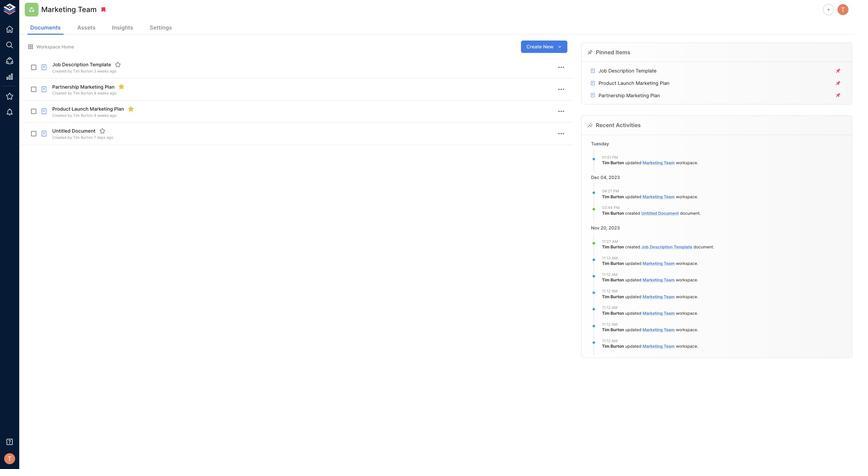 Task type: describe. For each thing, give the bounding box(es) containing it.
by for untitled
[[68, 135, 72, 140]]

workspace for 6th marketing team link from the bottom
[[676, 261, 697, 266]]

unpin image
[[835, 92, 841, 98]]

workspace for 7th marketing team link
[[676, 327, 697, 332]]

job description template button
[[584, 65, 849, 77]]

created for untitled
[[625, 211, 640, 216]]

untitled document link
[[641, 211, 679, 216]]

created by tim burton 7 days ago
[[52, 135, 113, 140]]

burton for 4th marketing team link from the bottom
[[611, 294, 624, 299]]

. for first marketing team link from the top of the page
[[697, 160, 698, 165]]

burton for eighth marketing team link from the top of the page
[[611, 344, 624, 349]]

pinned
[[596, 49, 614, 56]]

remove favorite image
[[118, 84, 125, 90]]

weeks for plan
[[97, 91, 109, 96]]

team for 4th marketing team link from the bottom
[[664, 294, 675, 299]]

days
[[97, 135, 106, 140]]

11:12 for sixth marketing team link
[[602, 305, 611, 310]]

. for untitled document link
[[700, 211, 701, 216]]

team for seventh marketing team link from the bottom of the page
[[664, 194, 675, 199]]

settings link
[[147, 21, 175, 35]]

11:12 for 7th marketing team link
[[602, 322, 611, 327]]

tuesday
[[591, 141, 609, 146]]

marketing inside 04:27 pm tim burton updated marketing team workspace .
[[643, 194, 663, 199]]

. for sixth marketing team link
[[697, 311, 698, 316]]

team for 7th marketing team link
[[664, 327, 675, 332]]

11:12 for 4th marketing team link from the top of the page
[[602, 272, 611, 277]]

insights
[[112, 24, 133, 31]]

untitled inside the 03:44 pm tim burton created untitled document document .
[[641, 211, 657, 216]]

2 11:12 am tim burton updated marketing team workspace . from the top
[[602, 289, 698, 299]]

burton for untitled document link
[[611, 211, 624, 216]]

created for job
[[52, 69, 67, 74]]

workspace for first marketing team link from the top of the page
[[676, 160, 697, 165]]

home
[[61, 44, 74, 49]]

0 vertical spatial job
[[52, 62, 61, 67]]

unpin image for job description template
[[835, 68, 841, 74]]

untitled document
[[52, 128, 96, 134]]

pm for 01:51 pm tim burton updated marketing team workspace .
[[612, 155, 618, 160]]

20,
[[601, 225, 607, 230]]

7 marketing team link from the top
[[643, 327, 675, 332]]

nov 20, 2023
[[591, 225, 620, 230]]

3
[[94, 69, 96, 74]]

document inside the 03:44 pm tim burton created untitled document document .
[[680, 211, 700, 216]]

by for product
[[68, 113, 72, 118]]

. for eighth marketing team link from the top of the page
[[697, 344, 698, 349]]

marketing team
[[41, 5, 97, 14]]

ago for marketing
[[110, 113, 117, 118]]

ago for plan
[[110, 91, 117, 96]]

created by tim burton 4 weeks ago for marketing
[[52, 91, 117, 96]]

burton for bottom the job description template link
[[611, 244, 624, 250]]

team for eighth marketing team link from the top of the page
[[664, 344, 675, 349]]

updated for 4th marketing team link from the top of the page
[[625, 278, 642, 283]]

by for job
[[68, 69, 72, 74]]

0 horizontal spatial t button
[[2, 451, 17, 466]]

. for 7th marketing team link
[[697, 327, 698, 332]]

. inside 11:27 am tim burton created job description template document .
[[713, 244, 714, 250]]

pm for 03:44 pm tim burton created untitled document document .
[[614, 205, 620, 210]]

0 vertical spatial description
[[62, 62, 88, 67]]

0 horizontal spatial partnership marketing plan
[[52, 84, 115, 90]]

workspace home link
[[27, 44, 74, 50]]

tim for 4th marketing team link from the top of the page
[[602, 278, 610, 283]]

burton for sixth marketing team link
[[611, 311, 624, 316]]

created for job
[[625, 244, 640, 250]]

remove bookmark image
[[100, 7, 107, 13]]

updated for first marketing team link from the top of the page
[[625, 160, 642, 165]]

activities
[[616, 122, 641, 129]]

dec
[[591, 175, 599, 180]]

remove favorite image
[[128, 106, 134, 112]]

11:27 am tim burton created job description template document .
[[602, 239, 714, 250]]

job description template link inside job description template button
[[590, 67, 834, 74]]

4 for marketing
[[94, 91, 96, 96]]

04:27
[[602, 189, 612, 194]]

0 vertical spatial t
[[841, 6, 845, 13]]

product launch marketing plan inside button
[[599, 80, 670, 86]]

updated for 6th marketing team link from the bottom
[[625, 261, 642, 266]]

ago for template
[[110, 69, 116, 74]]

tim for eighth marketing team link from the top of the page
[[602, 344, 610, 349]]

7
[[94, 135, 96, 140]]

updated for eighth marketing team link from the top of the page
[[625, 344, 642, 349]]

assets
[[77, 24, 95, 31]]

04,
[[601, 175, 608, 180]]

workspace for seventh marketing team link from the bottom of the page
[[676, 194, 697, 199]]

partnership marketing plan link
[[590, 92, 834, 99]]

1 vertical spatial product
[[52, 106, 70, 112]]

03:44 pm tim burton created untitled document document .
[[602, 205, 701, 216]]

team for first marketing team link from the top of the page
[[664, 160, 675, 165]]

weeks for template
[[97, 69, 109, 74]]

marketing inside 01:51 pm tim burton updated marketing team workspace .
[[643, 160, 663, 165]]

recent activities
[[596, 122, 641, 129]]

team for 6th marketing team link from the bottom
[[664, 261, 675, 266]]

updated for 7th marketing team link
[[625, 327, 642, 332]]

11:12 for 4th marketing team link from the bottom
[[602, 289, 611, 294]]



Task type: vqa. For each thing, say whether or not it's contained in the screenshot.
left member
no



Task type: locate. For each thing, give the bounding box(es) containing it.
create
[[526, 44, 542, 49]]

unpin image
[[835, 68, 841, 74], [835, 80, 841, 86]]

insights link
[[109, 21, 136, 35]]

1 horizontal spatial partnership marketing plan
[[599, 92, 660, 98]]

0 vertical spatial 4
[[94, 91, 96, 96]]

workspace
[[676, 160, 697, 165], [676, 194, 697, 199], [676, 261, 697, 266], [676, 278, 697, 283], [676, 294, 697, 299], [676, 311, 697, 316], [676, 327, 697, 332], [676, 344, 697, 349]]

11:12
[[602, 272, 611, 277], [602, 289, 611, 294], [602, 305, 611, 310], [602, 322, 611, 327], [602, 338, 611, 343]]

pm inside 01:51 pm tim burton updated marketing team workspace .
[[612, 155, 618, 160]]

2023 for dec 04, 2023
[[609, 175, 620, 180]]

partnership down created by tim burton 3 weeks ago
[[52, 84, 79, 90]]

partnership marketing plan inside partnership marketing plan link
[[599, 92, 660, 98]]

updated inside 04:27 pm tim burton updated marketing team workspace .
[[625, 194, 642, 199]]

burton inside 01:51 pm tim burton updated marketing team workspace .
[[611, 160, 624, 165]]

product inside product launch marketing plan link
[[599, 80, 616, 86]]

t button
[[837, 3, 850, 16], [2, 451, 17, 466]]

created inside 11:27 am tim burton created job description template document .
[[625, 244, 640, 250]]

job inside button
[[599, 68, 607, 74]]

partnership marketing plan button
[[584, 89, 849, 101]]

5 workspace from the top
[[676, 294, 697, 299]]

tim for 4th marketing team link from the bottom
[[602, 294, 610, 299]]

4 marketing team link from the top
[[643, 278, 675, 283]]

product launch marketing plan
[[599, 80, 670, 86], [52, 106, 124, 112]]

1 vertical spatial favorite image
[[99, 128, 105, 134]]

created by tim burton 4 weeks ago
[[52, 91, 117, 96], [52, 113, 117, 118]]

4
[[94, 91, 96, 96], [94, 113, 96, 118]]

document up created by tim burton 7 days ago
[[72, 128, 96, 134]]

.
[[697, 160, 698, 165], [697, 194, 698, 199], [700, 211, 701, 216], [713, 244, 714, 250], [697, 261, 698, 266], [697, 278, 698, 283], [697, 294, 698, 299], [697, 311, 698, 316], [697, 327, 698, 332], [697, 344, 698, 349]]

2 updated from the top
[[625, 194, 642, 199]]

pm for 04:27 pm tim burton updated marketing team workspace .
[[613, 189, 619, 194]]

0 horizontal spatial job
[[52, 62, 61, 67]]

8 updated from the top
[[625, 344, 642, 349]]

burton for 6th marketing team link from the bottom
[[611, 261, 624, 266]]

workspace inside 04:27 pm tim burton updated marketing team workspace .
[[676, 194, 697, 199]]

1 created from the top
[[52, 69, 67, 74]]

11:13
[[602, 256, 611, 260]]

1 horizontal spatial untitled
[[641, 211, 657, 216]]

3 weeks from the top
[[97, 113, 109, 118]]

am inside 11:13 am tim burton updated marketing team workspace .
[[612, 256, 618, 260]]

3 created from the top
[[52, 113, 67, 118]]

1 vertical spatial unpin image
[[835, 80, 841, 86]]

0 horizontal spatial template
[[90, 62, 111, 67]]

5 updated from the top
[[625, 294, 642, 299]]

team inside 11:13 am tim burton updated marketing team workspace .
[[664, 261, 675, 266]]

burton for 4th marketing team link from the top of the page
[[611, 278, 624, 283]]

created up the untitled document
[[52, 113, 67, 118]]

burton
[[81, 69, 93, 74], [81, 91, 93, 96], [81, 113, 93, 118], [81, 135, 93, 140], [611, 160, 624, 165], [611, 194, 624, 199], [611, 211, 624, 216], [611, 244, 624, 250], [611, 261, 624, 266], [611, 278, 624, 283], [611, 294, 624, 299], [611, 311, 624, 316], [611, 327, 624, 332], [611, 344, 624, 349]]

template
[[90, 62, 111, 67], [636, 68, 657, 74], [674, 244, 692, 250]]

am
[[612, 239, 618, 244], [612, 256, 618, 260], [612, 272, 618, 277], [612, 289, 618, 294], [612, 305, 618, 310], [612, 322, 618, 327], [612, 338, 618, 343]]

tim for 7th marketing team link
[[602, 327, 610, 332]]

11:12 am tim burton updated marketing team workspace .
[[602, 272, 698, 283], [602, 289, 698, 299], [602, 305, 698, 316], [602, 322, 698, 332], [602, 338, 698, 349]]

tim inside 04:27 pm tim burton updated marketing team workspace .
[[602, 194, 610, 199]]

1 vertical spatial 4
[[94, 113, 96, 118]]

items
[[616, 49, 630, 56]]

2 vertical spatial weeks
[[97, 113, 109, 118]]

0 vertical spatial untitled
[[52, 128, 71, 134]]

workspace for 4th marketing team link from the top of the page
[[676, 278, 697, 283]]

1 vertical spatial t
[[8, 455, 12, 463]]

workspace inside 01:51 pm tim burton updated marketing team workspace .
[[676, 160, 697, 165]]

tim inside the 03:44 pm tim burton created untitled document document .
[[602, 211, 610, 216]]

template inside 11:27 am tim burton created job description template document .
[[674, 244, 692, 250]]

1 horizontal spatial job
[[599, 68, 607, 74]]

8 marketing team link from the top
[[643, 344, 675, 349]]

. inside 01:51 pm tim burton updated marketing team workspace .
[[697, 160, 698, 165]]

product down pinned
[[599, 80, 616, 86]]

1 horizontal spatial partnership
[[599, 92, 625, 98]]

partnership
[[52, 84, 79, 90], [599, 92, 625, 98]]

1 vertical spatial 2023
[[609, 225, 620, 230]]

1 by from the top
[[68, 69, 72, 74]]

assets link
[[74, 21, 98, 35]]

0 vertical spatial created
[[625, 211, 640, 216]]

pm right 04:27
[[613, 189, 619, 194]]

01:51 pm tim burton updated marketing team workspace .
[[602, 155, 698, 165]]

pm right 03:44
[[614, 205, 620, 210]]

job up 11:13 am tim burton updated marketing team workspace .
[[641, 244, 649, 250]]

job inside 11:27 am tim burton created job description template document .
[[641, 244, 649, 250]]

settings
[[150, 24, 172, 31]]

partnership up recent
[[599, 92, 625, 98]]

created by tim burton 4 weeks ago for launch
[[52, 113, 117, 118]]

partnership marketing plan
[[52, 84, 115, 90], [599, 92, 660, 98]]

0 vertical spatial pm
[[612, 155, 618, 160]]

created down workspace home
[[52, 69, 67, 74]]

2 11:12 from the top
[[602, 289, 611, 294]]

create new
[[526, 44, 554, 49]]

created down the untitled document
[[52, 135, 67, 140]]

. inside 11:13 am tim burton updated marketing team workspace .
[[697, 261, 698, 266]]

created by tim burton 3 weeks ago
[[52, 69, 116, 74]]

03:44
[[602, 205, 613, 210]]

document
[[680, 211, 700, 216], [694, 244, 713, 250]]

2 unpin image from the top
[[835, 80, 841, 86]]

weeks
[[97, 69, 109, 74], [97, 91, 109, 96], [97, 113, 109, 118]]

created by tim burton 4 weeks ago up the untitled document
[[52, 113, 117, 118]]

1 horizontal spatial description
[[608, 68, 634, 74]]

1 marketing team link from the top
[[643, 160, 675, 165]]

3 11:12 am tim burton updated marketing team workspace . from the top
[[602, 305, 698, 316]]

untitled up created by tim burton 7 days ago
[[52, 128, 71, 134]]

created for partnership
[[52, 91, 67, 96]]

1 vertical spatial t button
[[2, 451, 17, 466]]

by for partnership
[[68, 91, 72, 96]]

2 created from the top
[[625, 244, 640, 250]]

document down 04:27 pm tim burton updated marketing team workspace .
[[658, 211, 679, 216]]

2 horizontal spatial template
[[674, 244, 692, 250]]

description up created by tim burton 3 weeks ago
[[62, 62, 88, 67]]

1 horizontal spatial t button
[[837, 3, 850, 16]]

by down created by tim burton 3 weeks ago
[[68, 91, 72, 96]]

unpin image for product launch marketing plan
[[835, 80, 841, 86]]

tim for untitled document link
[[602, 211, 610, 216]]

documents
[[30, 24, 61, 31]]

updated for 4th marketing team link from the bottom
[[625, 294, 642, 299]]

tim
[[73, 69, 80, 74], [73, 91, 80, 96], [73, 113, 80, 118], [73, 135, 80, 140], [602, 160, 610, 165], [602, 194, 610, 199], [602, 211, 610, 216], [602, 244, 610, 250], [602, 261, 610, 266], [602, 278, 610, 283], [602, 294, 610, 299], [602, 311, 610, 316], [602, 327, 610, 332], [602, 344, 610, 349]]

3 marketing team link from the top
[[643, 261, 675, 266]]

0 vertical spatial product launch marketing plan
[[599, 80, 670, 86]]

1 4 from the top
[[94, 91, 96, 96]]

tim for sixth marketing team link
[[602, 311, 610, 316]]

5 marketing team link from the top
[[643, 294, 675, 299]]

0 vertical spatial partnership marketing plan
[[52, 84, 115, 90]]

1 vertical spatial created
[[625, 244, 640, 250]]

by down the untitled document
[[68, 135, 72, 140]]

0 horizontal spatial document
[[72, 128, 96, 134]]

created down created by tim burton 3 weeks ago
[[52, 91, 67, 96]]

created up 11:13 am tim burton updated marketing team workspace .
[[625, 244, 640, 250]]

job down pinned
[[599, 68, 607, 74]]

1 horizontal spatial product launch marketing plan
[[599, 80, 670, 86]]

1 horizontal spatial t
[[841, 6, 845, 13]]

0 vertical spatial partnership
[[52, 84, 79, 90]]

1 vertical spatial pm
[[613, 189, 619, 194]]

1 vertical spatial document
[[658, 211, 679, 216]]

0 horizontal spatial product launch marketing plan
[[52, 106, 124, 112]]

job description template
[[52, 62, 111, 67], [599, 68, 657, 74]]

5 11:12 am tim burton updated marketing team workspace . from the top
[[602, 338, 698, 349]]

. for 6th marketing team link from the bottom
[[697, 261, 698, 266]]

launch
[[618, 80, 634, 86], [72, 106, 88, 112]]

am inside 11:27 am tim burton created job description template document .
[[612, 239, 618, 244]]

created for product
[[52, 113, 67, 118]]

burton inside the 03:44 pm tim burton created untitled document document .
[[611, 211, 624, 216]]

3 by from the top
[[68, 113, 72, 118]]

1 vertical spatial job
[[599, 68, 607, 74]]

pm
[[612, 155, 618, 160], [613, 189, 619, 194], [614, 205, 620, 210]]

1 created from the top
[[625, 211, 640, 216]]

2023 for nov 20, 2023
[[609, 225, 620, 230]]

0 horizontal spatial job description template
[[52, 62, 111, 67]]

description up 11:13 am tim burton updated marketing team workspace .
[[650, 244, 673, 250]]

1 vertical spatial launch
[[72, 106, 88, 112]]

team inside 01:51 pm tim burton updated marketing team workspace .
[[664, 160, 675, 165]]

0 vertical spatial job description template link
[[590, 67, 834, 74]]

4 for launch
[[94, 113, 96, 118]]

documents link
[[27, 21, 63, 35]]

create new button
[[521, 40, 567, 53]]

0 horizontal spatial favorite image
[[99, 128, 105, 134]]

1 vertical spatial job description template link
[[641, 244, 692, 250]]

0 horizontal spatial launch
[[72, 106, 88, 112]]

burton for seventh marketing team link from the bottom of the page
[[611, 194, 624, 199]]

2 vertical spatial description
[[650, 244, 673, 250]]

favorite image up remove favorite image
[[115, 62, 121, 68]]

5 11:12 from the top
[[602, 338, 611, 343]]

1 11:12 am tim burton updated marketing team workspace . from the top
[[602, 272, 698, 283]]

weeks up days
[[97, 113, 109, 118]]

unpin image inside product launch marketing plan button
[[835, 80, 841, 86]]

. inside the 03:44 pm tim burton created untitled document document .
[[700, 211, 701, 216]]

7 workspace from the top
[[676, 327, 697, 332]]

2 created from the top
[[52, 91, 67, 96]]

0 horizontal spatial product
[[52, 106, 70, 112]]

6 marketing team link from the top
[[643, 311, 675, 316]]

. for 4th marketing team link from the top of the page
[[697, 278, 698, 283]]

workspace for 4th marketing team link from the bottom
[[676, 294, 697, 299]]

pinned items
[[596, 49, 630, 56]]

2023 right '20,'
[[609, 225, 620, 230]]

team for sixth marketing team link
[[664, 311, 675, 316]]

by
[[68, 69, 72, 74], [68, 91, 72, 96], [68, 113, 72, 118], [68, 135, 72, 140]]

burton inside 11:13 am tim burton updated marketing team workspace .
[[611, 261, 624, 266]]

11:12 for eighth marketing team link from the top of the page
[[602, 338, 611, 343]]

1 vertical spatial job description template
[[599, 68, 657, 74]]

3 updated from the top
[[625, 261, 642, 266]]

created inside the 03:44 pm tim burton created untitled document document .
[[625, 211, 640, 216]]

4 11:12 am tim burton updated marketing team workspace . from the top
[[602, 322, 698, 332]]

workspace home
[[36, 44, 74, 49]]

job down workspace home
[[52, 62, 61, 67]]

weeks right 3
[[97, 69, 109, 74]]

4 updated from the top
[[625, 278, 642, 283]]

by down home on the left top of the page
[[68, 69, 72, 74]]

document inside 11:27 am tim burton created job description template document .
[[694, 244, 713, 250]]

updated
[[625, 160, 642, 165], [625, 194, 642, 199], [625, 261, 642, 266], [625, 278, 642, 283], [625, 294, 642, 299], [625, 311, 642, 316], [625, 327, 642, 332], [625, 344, 642, 349]]

nov
[[591, 225, 600, 230]]

1 updated from the top
[[625, 160, 642, 165]]

favorite image
[[115, 62, 121, 68], [99, 128, 105, 134]]

job description template down the items
[[599, 68, 657, 74]]

1 vertical spatial weeks
[[97, 91, 109, 96]]

0 horizontal spatial t
[[8, 455, 12, 463]]

4 11:12 from the top
[[602, 322, 611, 327]]

team for 4th marketing team link from the top of the page
[[664, 278, 675, 283]]

product up the untitled document
[[52, 106, 70, 112]]

updated for seventh marketing team link from the bottom of the page
[[625, 194, 642, 199]]

2 weeks from the top
[[97, 91, 109, 96]]

job description template link
[[590, 67, 834, 74], [641, 244, 692, 250]]

1 vertical spatial template
[[636, 68, 657, 74]]

created
[[52, 69, 67, 74], [52, 91, 67, 96], [52, 113, 67, 118], [52, 135, 67, 140]]

1 created by tim burton 4 weeks ago from the top
[[52, 91, 117, 96]]

4 down 3
[[94, 91, 96, 96]]

workspace inside 11:13 am tim burton updated marketing team workspace .
[[676, 261, 697, 266]]

3 11:12 from the top
[[602, 305, 611, 310]]

0 vertical spatial favorite image
[[115, 62, 121, 68]]

2023
[[609, 175, 620, 180], [609, 225, 620, 230]]

1 vertical spatial partnership
[[599, 92, 625, 98]]

created for untitled
[[52, 135, 67, 140]]

2 by from the top
[[68, 91, 72, 96]]

burton for first marketing team link from the top of the page
[[611, 160, 624, 165]]

. inside 04:27 pm tim burton updated marketing team workspace .
[[697, 194, 698, 199]]

tim inside 01:51 pm tim burton updated marketing team workspace .
[[602, 160, 610, 165]]

1 horizontal spatial job description template
[[599, 68, 657, 74]]

1 vertical spatial description
[[608, 68, 634, 74]]

weeks for marketing
[[97, 113, 109, 118]]

1 vertical spatial created by tim burton 4 weeks ago
[[52, 113, 117, 118]]

2 horizontal spatial job
[[641, 244, 649, 250]]

workspace
[[36, 44, 60, 49]]

0 vertical spatial 2023
[[609, 175, 620, 180]]

4 up 7 on the left
[[94, 113, 96, 118]]

product launch marketing plan button
[[584, 77, 849, 89]]

tim for seventh marketing team link from the bottom of the page
[[602, 194, 610, 199]]

0 vertical spatial unpin image
[[835, 68, 841, 74]]

launch up the untitled document
[[72, 106, 88, 112]]

new
[[543, 44, 554, 49]]

marketing team link
[[643, 160, 675, 165], [643, 194, 675, 199], [643, 261, 675, 266], [643, 278, 675, 283], [643, 294, 675, 299], [643, 311, 675, 316], [643, 327, 675, 332], [643, 344, 675, 349]]

tim for first marketing team link from the top of the page
[[602, 160, 610, 165]]

0 vertical spatial t button
[[837, 3, 850, 16]]

recent
[[596, 122, 615, 129]]

04:27 pm tim burton updated marketing team workspace .
[[602, 189, 698, 199]]

document inside the 03:44 pm tim burton created untitled document document .
[[658, 211, 679, 216]]

2 vertical spatial template
[[674, 244, 692, 250]]

product launch marketing plan up the untitled document
[[52, 106, 124, 112]]

4 workspace from the top
[[676, 278, 697, 283]]

marketing inside 11:13 am tim burton updated marketing team workspace .
[[643, 261, 663, 266]]

updated for sixth marketing team link
[[625, 311, 642, 316]]

tim for 6th marketing team link from the bottom
[[602, 261, 610, 266]]

1 vertical spatial untitled
[[641, 211, 657, 216]]

7 updated from the top
[[625, 327, 642, 332]]

untitled
[[52, 128, 71, 134], [641, 211, 657, 216]]

1 horizontal spatial launch
[[618, 80, 634, 86]]

1 unpin image from the top
[[835, 68, 841, 74]]

0 vertical spatial product
[[599, 80, 616, 86]]

description inside job description template button
[[608, 68, 634, 74]]

0 horizontal spatial untitled
[[52, 128, 71, 134]]

2 vertical spatial pm
[[614, 205, 620, 210]]

1 weeks from the top
[[97, 69, 109, 74]]

2 4 from the top
[[94, 113, 96, 118]]

1 horizontal spatial favorite image
[[115, 62, 121, 68]]

burton for 7th marketing team link
[[611, 327, 624, 332]]

8 workspace from the top
[[676, 344, 697, 349]]

0 vertical spatial document
[[72, 128, 96, 134]]

document
[[72, 128, 96, 134], [658, 211, 679, 216]]

created down 04:27 pm tim burton updated marketing team workspace .
[[625, 211, 640, 216]]

2 created by tim burton 4 weeks ago from the top
[[52, 113, 117, 118]]

template inside button
[[636, 68, 657, 74]]

burton inside 04:27 pm tim burton updated marketing team workspace .
[[611, 194, 624, 199]]

tim inside 11:13 am tim burton updated marketing team workspace .
[[602, 261, 610, 266]]

2 workspace from the top
[[676, 194, 697, 199]]

dec 04, 2023
[[591, 175, 620, 180]]

untitled down 04:27 pm tim burton updated marketing team workspace .
[[641, 211, 657, 216]]

description
[[62, 62, 88, 67], [608, 68, 634, 74], [650, 244, 673, 250]]

11:27
[[602, 239, 611, 244]]

01:51
[[602, 155, 611, 160]]

description inside 11:27 am tim burton created job description template document .
[[650, 244, 673, 250]]

team inside 04:27 pm tim burton updated marketing team workspace .
[[664, 194, 675, 199]]

partnership marketing plan up activities
[[599, 92, 660, 98]]

partnership inside button
[[599, 92, 625, 98]]

launch inside button
[[618, 80, 634, 86]]

updated inside 01:51 pm tim burton updated marketing team workspace .
[[625, 160, 642, 165]]

job
[[52, 62, 61, 67], [599, 68, 607, 74], [641, 244, 649, 250]]

launch down the items
[[618, 80, 634, 86]]

team
[[78, 5, 97, 14], [664, 160, 675, 165], [664, 194, 675, 199], [664, 261, 675, 266], [664, 278, 675, 283], [664, 294, 675, 299], [664, 311, 675, 316], [664, 327, 675, 332], [664, 344, 675, 349]]

unpin image inside job description template button
[[835, 68, 841, 74]]

3 workspace from the top
[[676, 261, 697, 266]]

tim for bottom the job description template link
[[602, 244, 610, 250]]

1 vertical spatial partnership marketing plan
[[599, 92, 660, 98]]

6 updated from the top
[[625, 311, 642, 316]]

0 vertical spatial document
[[680, 211, 700, 216]]

pm inside the 03:44 pm tim burton created untitled document document .
[[614, 205, 620, 210]]

created by tim burton 4 weeks ago down created by tim burton 3 weeks ago
[[52, 91, 117, 96]]

2 horizontal spatial description
[[650, 244, 673, 250]]

description down the items
[[608, 68, 634, 74]]

1 11:12 from the top
[[602, 272, 611, 277]]

2023 right 04,
[[609, 175, 620, 180]]

workspace for sixth marketing team link
[[676, 311, 697, 316]]

0 vertical spatial weeks
[[97, 69, 109, 74]]

4 by from the top
[[68, 135, 72, 140]]

favorite image up days
[[99, 128, 105, 134]]

0 vertical spatial template
[[90, 62, 111, 67]]

job description template up created by tim burton 3 weeks ago
[[52, 62, 111, 67]]

pm right 01:51
[[612, 155, 618, 160]]

product launch marketing plan down the items
[[599, 80, 670, 86]]

plan
[[660, 80, 670, 86], [105, 84, 115, 90], [650, 92, 660, 98], [114, 106, 124, 112]]

2 marketing team link from the top
[[643, 194, 675, 199]]

2 vertical spatial job
[[641, 244, 649, 250]]

0 horizontal spatial description
[[62, 62, 88, 67]]

job description template inside button
[[599, 68, 657, 74]]

0 vertical spatial launch
[[618, 80, 634, 86]]

updated inside 11:13 am tim burton updated marketing team workspace .
[[625, 261, 642, 266]]

0 horizontal spatial partnership
[[52, 84, 79, 90]]

t
[[841, 6, 845, 13], [8, 455, 12, 463]]

marketing
[[41, 5, 76, 14], [636, 80, 658, 86], [80, 84, 103, 90], [626, 92, 649, 98], [90, 106, 113, 112], [643, 160, 663, 165], [643, 194, 663, 199], [643, 261, 663, 266], [643, 278, 663, 283], [643, 294, 663, 299], [643, 311, 663, 316], [643, 327, 663, 332], [643, 344, 663, 349]]

4 created from the top
[[52, 135, 67, 140]]

product
[[599, 80, 616, 86], [52, 106, 70, 112]]

1 vertical spatial product launch marketing plan
[[52, 106, 124, 112]]

product launch marketing plan link
[[590, 80, 834, 86]]

1 horizontal spatial template
[[636, 68, 657, 74]]

ago
[[110, 69, 116, 74], [110, 91, 117, 96], [110, 113, 117, 118], [107, 135, 113, 140]]

1 horizontal spatial product
[[599, 80, 616, 86]]

6 workspace from the top
[[676, 311, 697, 316]]

job description template link up product launch marketing plan link
[[590, 67, 834, 74]]

1 vertical spatial document
[[694, 244, 713, 250]]

11:13 am tim burton updated marketing team workspace .
[[602, 256, 698, 266]]

tim inside 11:27 am tim burton created job description template document .
[[602, 244, 610, 250]]

job description template link up 11:13 am tim burton updated marketing team workspace .
[[641, 244, 692, 250]]

0 vertical spatial created by tim burton 4 weeks ago
[[52, 91, 117, 96]]

0 vertical spatial job description template
[[52, 62, 111, 67]]

1 workspace from the top
[[676, 160, 697, 165]]

created
[[625, 211, 640, 216], [625, 244, 640, 250]]

by up the untitled document
[[68, 113, 72, 118]]

favorite image for job description template
[[115, 62, 121, 68]]

1 horizontal spatial document
[[658, 211, 679, 216]]

favorite image for untitled document
[[99, 128, 105, 134]]

. for seventh marketing team link from the bottom of the page
[[697, 194, 698, 199]]

workspace for eighth marketing team link from the top of the page
[[676, 344, 697, 349]]

burton inside 11:27 am tim burton created job description template document .
[[611, 244, 624, 250]]

partnership marketing plan down created by tim burton 3 weeks ago
[[52, 84, 115, 90]]

. for 4th marketing team link from the bottom
[[697, 294, 698, 299]]

pm inside 04:27 pm tim burton updated marketing team workspace .
[[613, 189, 619, 194]]

weeks down created by tim burton 3 weeks ago
[[97, 91, 109, 96]]



